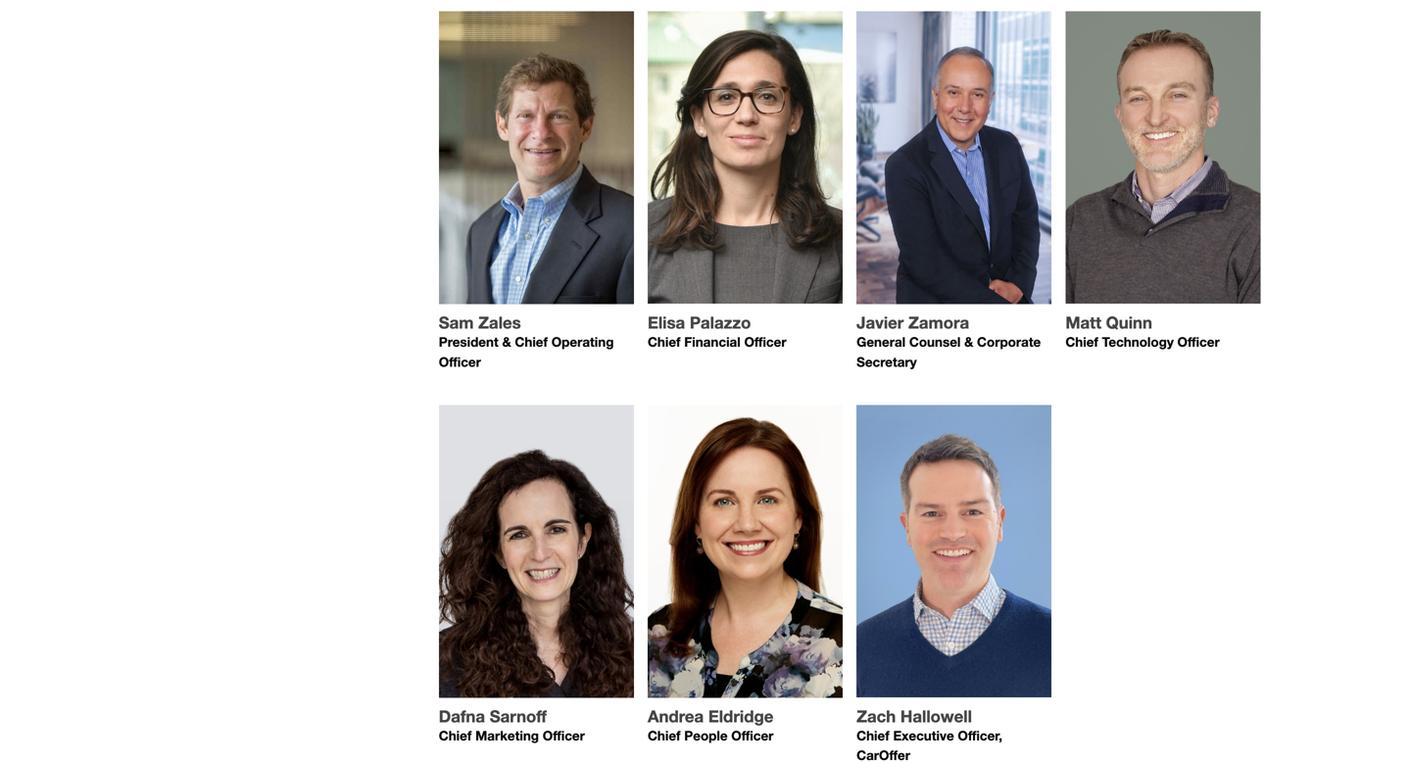Task type: describe. For each thing, give the bounding box(es) containing it.
& inside javier zamora general counsel & corporate secretary
[[965, 334, 974, 350]]

javier zamora general counsel & corporate secretary
[[857, 313, 1042, 370]]

counsel
[[910, 334, 961, 350]]

people
[[685, 728, 728, 744]]

& inside the sam zales president & chief operating officer
[[502, 334, 511, 350]]

elisa palazzo chief financial officer
[[648, 313, 787, 350]]

corporate
[[978, 334, 1042, 350]]

marketing
[[476, 728, 539, 744]]

chief for dafna sarnoff
[[439, 728, 472, 744]]

chief inside the sam zales president & chief operating officer
[[515, 334, 548, 350]]

zamora
[[909, 313, 970, 332]]

financial
[[685, 334, 741, 350]]

sam
[[439, 313, 474, 332]]

zach hallowell chief executive officer, caroffer
[[857, 707, 1003, 764]]

javier
[[857, 313, 904, 332]]

caroffer
[[857, 748, 911, 764]]

dafna
[[439, 707, 485, 726]]

hallowell
[[901, 707, 973, 726]]

elisa
[[648, 313, 686, 332]]

officer for dafna sarnoff
[[543, 728, 585, 744]]



Task type: vqa. For each thing, say whether or not it's contained in the screenshot.


Task type: locate. For each thing, give the bounding box(es) containing it.
officer down president
[[439, 354, 481, 370]]

palazzo
[[690, 313, 751, 332]]

0 horizontal spatial &
[[502, 334, 511, 350]]

sarnoff
[[490, 707, 547, 726]]

officer
[[745, 334, 787, 350], [1178, 334, 1220, 350], [439, 354, 481, 370], [543, 728, 585, 744], [732, 728, 774, 744]]

1 & from the left
[[502, 334, 511, 350]]

operating
[[552, 334, 614, 350]]

andrea
[[648, 707, 704, 726]]

chief down matt at right top
[[1066, 334, 1099, 350]]

chief inside matt quinn chief technology officer
[[1066, 334, 1099, 350]]

chief down zales
[[515, 334, 548, 350]]

& down zales
[[502, 334, 511, 350]]

chief inside elisa palazzo chief financial officer
[[648, 334, 681, 350]]

andrea eldridge chief people officer
[[648, 707, 779, 744]]

officer down sarnoff
[[543, 728, 585, 744]]

general
[[857, 334, 906, 350]]

executive
[[894, 728, 955, 744]]

officer inside dafna sarnoff chief marketing officer
[[543, 728, 585, 744]]

dafna sarnoff chief marketing officer
[[439, 707, 585, 744]]

chief inside the 'zach hallowell chief executive officer, caroffer'
[[857, 728, 890, 744]]

chief for matt quinn
[[1066, 334, 1099, 350]]

chief inside andrea eldridge chief people officer
[[648, 728, 681, 744]]

officer inside matt quinn chief technology officer
[[1178, 334, 1220, 350]]

chief down zach
[[857, 728, 890, 744]]

officer inside the sam zales president & chief operating officer
[[439, 354, 481, 370]]

officer for matt quinn
[[1178, 334, 1220, 350]]

chief for zach hallowell
[[857, 728, 890, 744]]

officer right technology
[[1178, 334, 1220, 350]]

secretary
[[857, 354, 917, 370]]

chief down dafna
[[439, 728, 472, 744]]

2 & from the left
[[965, 334, 974, 350]]

chief down andrea
[[648, 728, 681, 744]]

& right counsel
[[965, 334, 974, 350]]

officer for andrea eldridge
[[732, 728, 774, 744]]

officer for elisa palazzo
[[745, 334, 787, 350]]

sam zales president & chief operating officer
[[439, 313, 614, 370]]

officer,
[[958, 728, 1003, 744]]

officer down palazzo
[[745, 334, 787, 350]]

chief inside dafna sarnoff chief marketing officer
[[439, 728, 472, 744]]

technology
[[1103, 334, 1174, 350]]

zales
[[479, 313, 521, 332]]

matt
[[1066, 313, 1102, 332]]

&
[[502, 334, 511, 350], [965, 334, 974, 350]]

1 horizontal spatial &
[[965, 334, 974, 350]]

officer inside elisa palazzo chief financial officer
[[745, 334, 787, 350]]

officer down eldridge
[[732, 728, 774, 744]]

officer inside andrea eldridge chief people officer
[[732, 728, 774, 744]]

chief down elisa
[[648, 334, 681, 350]]

chief for elisa palazzo
[[648, 334, 681, 350]]

eldridge
[[709, 707, 774, 726]]

quinn
[[1107, 313, 1153, 332]]

chief for andrea eldridge
[[648, 728, 681, 744]]

chief
[[515, 334, 548, 350], [648, 334, 681, 350], [1066, 334, 1099, 350], [439, 728, 472, 744], [648, 728, 681, 744], [857, 728, 890, 744]]

president
[[439, 334, 499, 350]]

zach
[[857, 707, 896, 726]]

matt quinn chief technology officer
[[1066, 313, 1220, 350]]



